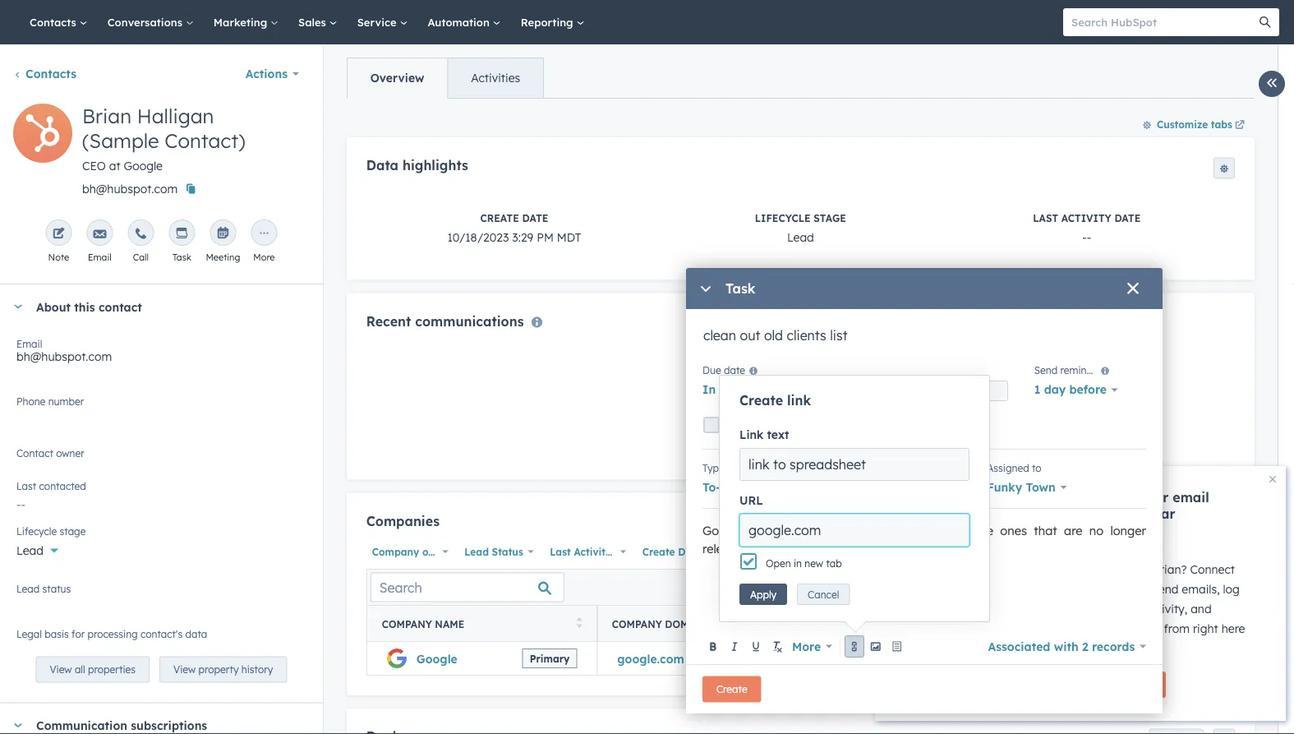 Task type: locate. For each thing, give the bounding box(es) containing it.
about left are
[[1032, 533, 1060, 545]]

1 horizontal spatial more
[[792, 639, 821, 653]]

0 horizontal spatial view
[[50, 663, 72, 675]]

Search search field
[[371, 573, 564, 602]]

1 horizontal spatial email
[[88, 252, 112, 263]]

2 horizontal spatial and
[[1191, 602, 1212, 616]]

phone left number
[[16, 395, 45, 407]]

no up last contacted
[[16, 453, 32, 467]]

0 vertical spatial phone
[[16, 395, 45, 407]]

data
[[185, 628, 207, 640]]

last inside last activity date --
[[1033, 212, 1059, 224]]

1 horizontal spatial google
[[417, 651, 458, 666]]

about left this
[[36, 299, 71, 314]]

lead inside lead status popup button
[[465, 546, 489, 558]]

1 vertical spatial and
[[923, 523, 945, 538]]

search button
[[1252, 8, 1280, 36]]

press to sort. element down last activity date popup button at the bottom left
[[576, 617, 583, 631]]

no inside contact owner no owner
[[16, 453, 32, 467]]

communications
[[415, 313, 524, 329]]

last inside popup button
[[550, 546, 571, 558]]

google down name
[[417, 651, 458, 666]]

phone for phone number
[[16, 395, 45, 407]]

to up town
[[1032, 462, 1042, 474]]

owner up contacted
[[56, 447, 84, 459]]

about inside dropdown button
[[36, 299, 71, 314]]

1 vertical spatial phone
[[818, 618, 853, 630]]

0 horizontal spatial about
[[36, 299, 71, 314]]

1 horizontal spatial email
[[1112, 602, 1142, 616]]

1 view from the left
[[50, 663, 72, 675]]

history
[[242, 663, 273, 675]]

and up no
[[1088, 506, 1114, 522]]

recent
[[366, 313, 411, 329]]

phone down cancel button
[[818, 618, 853, 630]]

1 press to sort. element from the left
[[576, 617, 583, 631]]

owner inside popup button
[[422, 546, 453, 558]]

days
[[782, 382, 810, 397]]

1 vertical spatial about
[[1032, 533, 1060, 545]]

2 right that
[[1062, 533, 1068, 545]]

0 horizontal spatial email
[[16, 337, 42, 350]]

number
[[48, 395, 84, 407]]

1 vertical spatial all
[[75, 663, 85, 675]]

create inside button
[[717, 683, 748, 695]]

last for last contacted
[[16, 480, 36, 492]]

old,
[[758, 523, 778, 538]]

schedule
[[1032, 621, 1079, 636]]

email
[[1173, 489, 1210, 506], [1059, 582, 1089, 596], [1112, 602, 1142, 616]]

0 vertical spatial activity
[[1062, 212, 1112, 224]]

no down text
[[766, 443, 782, 457]]

1 horizontal spatial phone
[[818, 618, 853, 630]]

right
[[1193, 621, 1219, 636]]

create up set to repeat
[[740, 392, 783, 409]]

0 horizontal spatial activity
[[574, 546, 612, 558]]

1 horizontal spatial view
[[173, 663, 196, 675]]

lead for lead
[[16, 543, 43, 558]]

last for last activity date
[[550, 546, 571, 558]]

account
[[1032, 506, 1084, 522], [1092, 582, 1136, 596]]

0 vertical spatial last
[[1033, 212, 1059, 224]]

press to sort. image
[[576, 617, 583, 629], [1214, 617, 1220, 629]]

lifecycle inside lifecycle stage lead
[[755, 212, 811, 224]]

2 horizontal spatial last
[[1033, 212, 1059, 224]]

to right set at the bottom
[[753, 418, 766, 434]]

0 horizontal spatial email
[[1059, 582, 1089, 596]]

and inside ready to reach out to brian? connect your email account to send emails, log your contacts' email activity, and schedule meetings — all from right here in hubspot.
[[1191, 602, 1212, 616]]

lifecycle left stage on the left of the page
[[16, 525, 57, 537]]

communication subscriptions button
[[0, 703, 300, 734]]

task right minimize dialog image
[[726, 280, 756, 297]]

recent communications
[[366, 313, 524, 329]]

Last contacted text field
[[16, 489, 306, 515]]

press to sort. element for company domain name
[[782, 617, 788, 631]]

-
[[1083, 230, 1087, 244], [1087, 230, 1092, 244], [823, 651, 828, 666], [828, 651, 832, 666]]

navigation
[[347, 58, 544, 99]]

1 horizontal spatial press to sort. image
[[1214, 617, 1220, 629]]

account up that
[[1032, 506, 1084, 522]]

2 vertical spatial email
[[1112, 602, 1142, 616]]

apply
[[750, 588, 777, 600]]

lead left 'status'
[[16, 582, 40, 595]]

0 horizontal spatial lifecycle
[[16, 525, 57, 537]]

lead down stage
[[787, 230, 814, 244]]

owner for contact owner no owner
[[56, 447, 84, 459]]

customize
[[1157, 118, 1208, 130]]

primary
[[530, 652, 570, 665]]

lead button
[[16, 534, 306, 561]]

bh@hubspot.com up number
[[16, 349, 112, 364]]

2 press to sort. image from the left
[[1214, 617, 1220, 629]]

last activity date --
[[1033, 212, 1141, 244]]

view
[[50, 663, 72, 675], [173, 663, 196, 675]]

0 vertical spatial all
[[1149, 621, 1161, 636]]

date left the relevant.
[[678, 546, 702, 558]]

view inside view property history link
[[173, 663, 196, 675]]

1 horizontal spatial task
[[726, 280, 756, 297]]

create date button
[[637, 541, 716, 562]]

date up pm
[[522, 212, 549, 224]]

1 horizontal spatial no
[[766, 443, 782, 457]]

log
[[1224, 582, 1240, 596]]

3 press to sort. element from the left
[[1214, 617, 1220, 631]]

new
[[805, 557, 824, 570]]

lead
[[787, 230, 814, 244], [16, 543, 43, 558], [465, 546, 489, 558], [16, 582, 40, 595]]

0 vertical spatial your
[[1139, 489, 1169, 506]]

create for create date 10/18/2023 3:29 pm mdt
[[481, 212, 519, 224]]

1 vertical spatial lifecycle
[[16, 525, 57, 537]]

in
[[703, 382, 716, 397]]

1 horizontal spatial account
[[1092, 582, 1136, 596]]

HH:MM text field
[[906, 381, 1008, 401]]

pm
[[537, 230, 554, 244]]

0 horizontal spatial last
[[16, 480, 36, 492]]

low button
[[773, 476, 823, 499]]

no
[[1090, 523, 1104, 538]]

more inside popup button
[[792, 639, 821, 653]]

email up —
[[1112, 602, 1142, 616]]

last activity date
[[550, 546, 638, 558]]

more left --
[[792, 639, 821, 653]]

Title text field
[[703, 326, 1147, 359]]

bh@hubspot.com down at
[[82, 182, 178, 196]]

lifecycle left stage
[[755, 212, 811, 224]]

lifecycle for lifecycle stage
[[16, 525, 57, 537]]

2 press to sort. element from the left
[[782, 617, 788, 631]]

0 vertical spatial in
[[794, 557, 802, 570]]

hubspot.
[[1044, 641, 1095, 656]]

google right at
[[124, 159, 163, 173]]

lead down "lifecycle stage"
[[16, 543, 43, 558]]

search image
[[1260, 16, 1272, 28]]

email down caret icon
[[16, 337, 42, 350]]

0 horizontal spatial press to sort. element
[[576, 617, 583, 631]]

email down email image
[[88, 252, 112, 263]]

note
[[48, 252, 69, 263]]

1 horizontal spatial about
[[1032, 533, 1060, 545]]

no activities.
[[766, 443, 836, 457]]

ready to reach out to brian? connect your email account to send emails, log your contacts' email activity, and schedule meetings — all from right here in hubspot.
[[1032, 562, 1246, 656]]

apply button
[[740, 583, 788, 605]]

link
[[787, 392, 811, 409]]

email image
[[93, 228, 106, 241]]

create up the 10/18/2023
[[481, 212, 519, 224]]

URL text field
[[740, 514, 970, 547]]

view down basis
[[50, 663, 72, 675]]

company for company domain name
[[612, 618, 662, 630]]

0 horizontal spatial google
[[124, 159, 163, 173]]

email up add
[[1173, 489, 1210, 506]]

company up google.com
[[612, 618, 662, 630]]

clients
[[851, 523, 887, 538]]

halligan
[[137, 104, 214, 128]]

email inside email bh@hubspot.com
[[16, 337, 42, 350]]

company inside popup button
[[372, 546, 419, 558]]

text
[[767, 427, 790, 442]]

0 vertical spatial contacts link
[[20, 0, 98, 44]]

2 horizontal spatial press to sort. element
[[1214, 617, 1220, 631]]

1 horizontal spatial press to sort. element
[[782, 617, 788, 631]]

task down task image
[[173, 252, 191, 263]]

view inside view all properties link
[[50, 663, 72, 675]]

all left "properties"
[[75, 663, 85, 675]]

0 horizontal spatial no
[[16, 453, 32, 467]]

10/18/2023
[[448, 230, 509, 244]]

priority
[[773, 462, 807, 474]]

2 view from the left
[[173, 663, 196, 675]]

activity inside popup button
[[574, 546, 612, 558]]

reach
[[1084, 562, 1114, 577]]

date up the close dialog icon
[[1115, 212, 1141, 224]]

lead status
[[465, 546, 523, 558]]

marketing link
[[204, 0, 289, 44]]

company owner button
[[366, 541, 453, 562]]

create inside create date 10/18/2023 3:29 pm mdt
[[481, 212, 519, 224]]

lead status button
[[459, 541, 538, 562]]

and down the emails,
[[1191, 602, 1212, 616]]

1 vertical spatial activity
[[574, 546, 612, 558]]

1 vertical spatial account
[[1092, 582, 1136, 596]]

2 horizontal spatial email
[[1173, 489, 1210, 506]]

press to sort. image
[[782, 617, 788, 629]]

account down out
[[1092, 582, 1136, 596]]

0 vertical spatial task
[[173, 252, 191, 263]]

company left name
[[382, 618, 432, 630]]

view all properties link
[[36, 656, 150, 682]]

1 vertical spatial last
[[16, 480, 36, 492]]

(wednesday)
[[813, 382, 889, 397]]

press to sort. element left here
[[1214, 617, 1220, 631]]

and right lists
[[923, 523, 945, 538]]

0 vertical spatial account
[[1032, 506, 1084, 522]]

more image
[[258, 228, 271, 241]]

email inside pro tip: connect your email account and calendar
[[1173, 489, 1210, 506]]

last activity date button
[[544, 541, 638, 562]]

2 inside popup button
[[1083, 639, 1089, 653]]

owner down companies
[[422, 546, 453, 558]]

service link
[[347, 0, 418, 44]]

Link text text field
[[740, 448, 970, 481]]

lead for lead status
[[16, 582, 40, 595]]

2 vertical spatial and
[[1191, 602, 1212, 616]]

0 horizontal spatial account
[[1032, 506, 1084, 522]]

2 vertical spatial last
[[550, 546, 571, 558]]

email up contacts'
[[1059, 582, 1089, 596]]

create inside popup button
[[643, 546, 675, 558]]

in down schedule
[[1032, 641, 1041, 656]]

1 vertical spatial email
[[16, 337, 42, 350]]

lead inside lead popup button
[[16, 543, 43, 558]]

connect
[[1083, 489, 1135, 506]]

link opens in a new window image
[[687, 654, 699, 666]]

ready
[[1032, 562, 1066, 577]]

view left property
[[173, 663, 196, 675]]

service
[[357, 15, 400, 29]]

conversations
[[107, 15, 186, 29]]

your up add button
[[1139, 489, 1169, 506]]

1 vertical spatial email
[[1059, 582, 1089, 596]]

0 vertical spatial google
[[124, 159, 163, 173]]

—
[[1136, 621, 1146, 636]]

and inside go over old, unclaimed clients lists and remove ones that are no longer relevant.
[[923, 523, 945, 538]]

0 vertical spatial about
[[36, 299, 71, 314]]

create down name on the bottom of page
[[717, 683, 748, 695]]

send
[[1035, 364, 1058, 376]]

google.com
[[618, 651, 685, 666]]

create right last activity date
[[643, 546, 675, 558]]

to-
[[703, 480, 721, 494]]

0 vertical spatial and
[[1088, 506, 1114, 522]]

1 horizontal spatial 2
[[1083, 639, 1089, 653]]

0 horizontal spatial more
[[253, 252, 275, 263]]

your down ready
[[1032, 582, 1056, 596]]

1 horizontal spatial all
[[1149, 621, 1161, 636]]

owner for company owner
[[422, 546, 453, 558]]

0 vertical spatial lifecycle
[[755, 212, 811, 224]]

1 vertical spatial 2
[[1083, 639, 1089, 653]]

and inside pro tip: connect your email account and calendar
[[1088, 506, 1114, 522]]

before
[[1070, 382, 1107, 397]]

open
[[766, 557, 791, 570]]

1 horizontal spatial activity
[[1062, 212, 1112, 224]]

funky
[[987, 480, 1023, 494]]

calendar
[[1118, 506, 1176, 522]]

0 horizontal spatial and
[[923, 523, 945, 538]]

in 3 business days (wednesday)
[[703, 382, 889, 397]]

0 horizontal spatial all
[[75, 663, 85, 675]]

overview
[[371, 71, 424, 85]]

1 horizontal spatial and
[[1088, 506, 1114, 522]]

to left reach
[[1069, 562, 1080, 577]]

create for create link
[[740, 392, 783, 409]]

press to sort. image down last activity date popup button at the bottom left
[[576, 617, 583, 629]]

navigation containing overview
[[347, 58, 544, 99]]

meetings
[[1082, 621, 1132, 636]]

2 right with
[[1083, 639, 1089, 653]]

1 vertical spatial more
[[792, 639, 821, 653]]

1 vertical spatial google
[[417, 651, 458, 666]]

activity inside last activity date --
[[1062, 212, 1112, 224]]

lists
[[894, 523, 916, 538]]

no
[[766, 443, 782, 457], [16, 453, 32, 467]]

0 horizontal spatial phone
[[16, 395, 45, 407]]

1 vertical spatial contacts link
[[13, 67, 76, 81]]

company down companies
[[372, 546, 419, 558]]

account inside ready to reach out to brian? connect your email account to send emails, log your contacts' email activity, and schedule meetings — all from right here in hubspot.
[[1092, 582, 1136, 596]]

contacts
[[30, 15, 79, 29], [25, 67, 76, 81]]

1 horizontal spatial last
[[550, 546, 571, 558]]

automation link
[[418, 0, 511, 44]]

1 horizontal spatial lifecycle
[[755, 212, 811, 224]]

1 day before
[[1035, 382, 1107, 397]]

1 vertical spatial in
[[1032, 641, 1041, 656]]

your
[[1139, 489, 1169, 506], [1032, 582, 1056, 596], [1032, 602, 1056, 616]]

0 horizontal spatial 2
[[1062, 533, 1068, 545]]

out
[[1117, 562, 1135, 577]]

communication
[[36, 718, 127, 732]]

0 horizontal spatial press to sort. image
[[576, 617, 583, 629]]

view for view property history
[[173, 663, 196, 675]]

no inside "alert"
[[766, 443, 782, 457]]

0 vertical spatial more
[[253, 252, 275, 263]]

press to sort. image left here
[[1214, 617, 1220, 629]]

mdt
[[557, 230, 582, 244]]

1 press to sort. image from the left
[[576, 617, 583, 629]]

contacted
[[39, 480, 86, 492]]

your up schedule
[[1032, 602, 1056, 616]]

activity
[[1062, 212, 1112, 224], [574, 546, 612, 558]]

all right —
[[1149, 621, 1161, 636]]

0 vertical spatial email
[[88, 252, 112, 263]]

to for set
[[753, 418, 766, 434]]

link opens in a new window image
[[687, 654, 699, 666]]

0 vertical spatial email
[[1173, 489, 1210, 506]]

brian?
[[1153, 562, 1187, 577]]

email for email bh@hubspot.com
[[16, 337, 42, 350]]

press to sort. element
[[576, 617, 583, 631], [782, 617, 788, 631], [1214, 617, 1220, 631]]

0 horizontal spatial in
[[794, 557, 802, 570]]

lead left status
[[465, 546, 489, 558]]

press to sort. element down apply button
[[782, 617, 788, 631]]

2
[[1062, 533, 1068, 545], [1083, 639, 1089, 653]]

in left new
[[794, 557, 802, 570]]

phone number
[[16, 395, 84, 407]]

1 horizontal spatial in
[[1032, 641, 1041, 656]]

more down more icon
[[253, 252, 275, 263]]

Search HubSpot search field
[[1064, 8, 1265, 36]]

open in new tab
[[766, 557, 842, 570]]

activities.
[[785, 443, 836, 457]]



Task type: vqa. For each thing, say whether or not it's contained in the screenshot.
the leftmost SENT.
no



Task type: describe. For each thing, give the bounding box(es) containing it.
email for email
[[88, 252, 112, 263]]

due date
[[703, 364, 746, 376]]

company domain name
[[612, 618, 741, 630]]

data
[[366, 157, 399, 173]]

0 vertical spatial contacts
[[30, 15, 79, 29]]

data highlights
[[366, 157, 468, 173]]

for
[[72, 628, 85, 640]]

low
[[788, 480, 812, 494]]

create link
[[740, 392, 811, 409]]

url
[[740, 493, 763, 508]]

unclaimed
[[785, 523, 844, 538]]

stage
[[60, 525, 86, 537]]

due
[[703, 364, 721, 376]]

activities button
[[447, 58, 544, 98]]

tip:
[[1058, 489, 1079, 506]]

view all properties
[[50, 663, 136, 675]]

contact
[[16, 447, 53, 459]]

add
[[1175, 517, 1194, 530]]

caret image
[[13, 305, 23, 309]]

funky town button
[[987, 476, 1067, 499]]

date inside create date 10/18/2023 3:29 pm mdt
[[522, 212, 549, 224]]

1 day before button
[[1035, 378, 1118, 401]]

pro tip: connect your email account and calendar
[[1032, 489, 1210, 522]]

create date 10/18/2023 3:29 pm mdt
[[448, 212, 582, 244]]

stage
[[814, 212, 847, 224]]

2 vertical spatial your
[[1032, 602, 1056, 616]]

1 vertical spatial your
[[1032, 582, 1056, 596]]

about for about 2 minutes
[[1032, 533, 1060, 545]]

press to sort. image for phone number
[[1214, 617, 1220, 629]]

and for calendar
[[1088, 506, 1114, 522]]

(sample
[[82, 128, 159, 153]]

date inside last activity date --
[[1115, 212, 1141, 224]]

preliminary
[[849, 480, 916, 494]]

press to sort. image for company name
[[576, 617, 583, 629]]

1 vertical spatial bh@hubspot.com
[[16, 349, 112, 364]]

in inside ready to reach out to brian? connect your email account to send emails, log your contacts' email activity, and schedule meetings — all from right here in hubspot.
[[1032, 641, 1041, 656]]

add button
[[1149, 513, 1204, 534]]

associated with 2 records button
[[988, 635, 1147, 658]]

email bh@hubspot.com
[[16, 337, 112, 364]]

over
[[726, 523, 751, 538]]

1 vertical spatial contacts
[[25, 67, 76, 81]]

3
[[720, 382, 726, 397]]

assigned
[[987, 462, 1030, 474]]

name
[[712, 618, 741, 630]]

phone for phone number
[[818, 618, 853, 630]]

press to sort. element for company name
[[576, 617, 583, 631]]

about for about this contact
[[36, 299, 71, 314]]

to left send
[[1139, 582, 1150, 596]]

to right out
[[1138, 562, 1150, 577]]

town
[[1026, 480, 1056, 494]]

task image
[[175, 228, 189, 241]]

owner up last contacted
[[36, 453, 69, 467]]

all inside ready to reach out to brian? connect your email account to send emails, log your contacts' email activity, and schedule meetings — all from right here in hubspot.
[[1149, 621, 1161, 636]]

contact owner no owner
[[16, 447, 84, 467]]

brian
[[82, 104, 131, 128]]

sales link
[[289, 0, 347, 44]]

status
[[42, 582, 71, 595]]

automation
[[428, 15, 493, 29]]

view property history link
[[160, 656, 287, 682]]

last for last activity date --
[[1033, 212, 1059, 224]]

connect
[[1191, 562, 1235, 577]]

activity for last activity date
[[574, 546, 612, 558]]

in 3 business days (wednesday) button
[[703, 378, 900, 401]]

caret image
[[13, 723, 23, 727]]

company for company owner
[[372, 546, 419, 558]]

with
[[1054, 639, 1079, 653]]

date left create date
[[615, 546, 638, 558]]

about this contact
[[36, 299, 142, 314]]

date
[[724, 364, 746, 376]]

remove
[[952, 523, 994, 538]]

repeat
[[770, 418, 810, 434]]

sales
[[298, 15, 329, 29]]

view property history
[[173, 663, 273, 675]]

and for remove
[[923, 523, 945, 538]]

press to sort. element for phone number
[[1214, 617, 1220, 631]]

lead inside lifecycle stage lead
[[787, 230, 814, 244]]

0 vertical spatial bh@hubspot.com
[[82, 182, 178, 196]]

activity for last activity date --
[[1062, 212, 1112, 224]]

processing
[[88, 628, 138, 640]]

1
[[1035, 382, 1041, 397]]

lead for lead status
[[465, 546, 489, 558]]

create date
[[643, 546, 702, 558]]

customize tabs
[[1157, 118, 1233, 130]]

assigned to
[[987, 462, 1042, 474]]

google inside brian halligan (sample contact) ceo at google
[[124, 159, 163, 173]]

contact's
[[141, 628, 183, 640]]

your inside pro tip: connect your email account and calendar
[[1139, 489, 1169, 506]]

close dialog image
[[1127, 283, 1140, 296]]

subscriptions
[[131, 718, 207, 732]]

associated with 2 records
[[988, 639, 1135, 653]]

reporting
[[521, 15, 577, 29]]

highlights
[[403, 157, 468, 173]]

0 horizontal spatial task
[[173, 252, 191, 263]]

are
[[1064, 523, 1083, 538]]

basis
[[45, 628, 69, 640]]

business
[[730, 382, 779, 397]]

status
[[492, 546, 523, 558]]

brian halligan (sample contact) ceo at google
[[82, 104, 245, 173]]

call image
[[134, 228, 147, 241]]

minimize dialog image
[[700, 283, 713, 296]]

--
[[823, 651, 832, 666]]

marketing
[[214, 15, 270, 29]]

call
[[133, 252, 149, 263]]

1 vertical spatial task
[[726, 280, 756, 297]]

Phone number text field
[[16, 392, 306, 425]]

meeting image
[[216, 228, 230, 241]]

3:29
[[512, 230, 534, 244]]

company name
[[382, 618, 465, 630]]

to for assigned
[[1032, 462, 1042, 474]]

close image
[[1270, 476, 1277, 483]]

type
[[703, 462, 725, 474]]

companies
[[366, 513, 440, 529]]

about 2 minutes
[[1032, 533, 1107, 545]]

tab
[[826, 557, 842, 570]]

to for ready
[[1069, 562, 1080, 577]]

create for create date
[[643, 546, 675, 558]]

phone number
[[818, 618, 900, 630]]

link
[[740, 427, 764, 442]]

this
[[74, 299, 95, 314]]

note image
[[52, 228, 65, 241]]

go
[[703, 523, 719, 538]]

send
[[1153, 582, 1179, 596]]

account inside pro tip: connect your email account and calendar
[[1032, 506, 1084, 522]]

lifecycle stage lead
[[755, 212, 847, 244]]

0 vertical spatial 2
[[1062, 533, 1068, 545]]

create for create
[[717, 683, 748, 695]]

view for view all properties
[[50, 663, 72, 675]]

at
[[109, 159, 121, 173]]

lifecycle for lifecycle stage lead
[[755, 212, 811, 224]]

company for company name
[[382, 618, 432, 630]]

no activities. alert
[[366, 349, 1235, 460]]

properties
[[88, 663, 136, 675]]

here
[[1222, 621, 1246, 636]]



